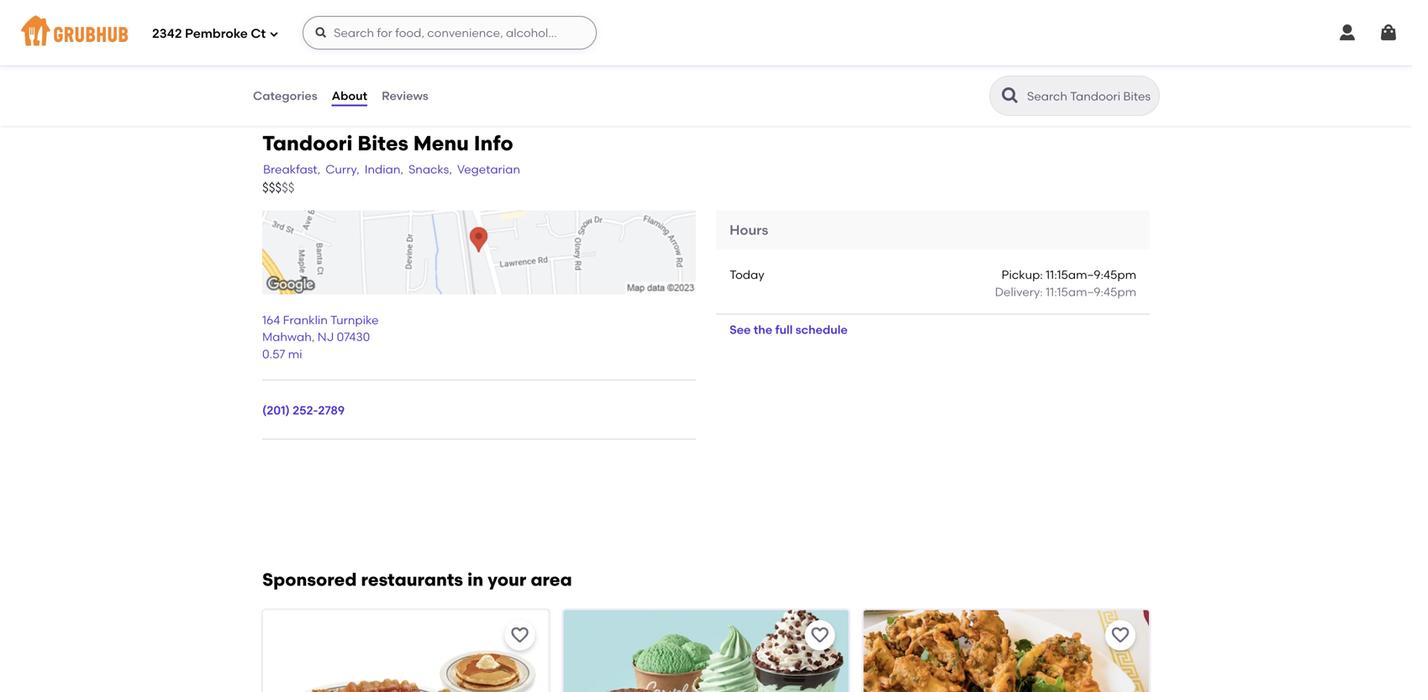 Task type: describe. For each thing, give the bounding box(es) containing it.
save this restaurant button for ihop logo
[[505, 621, 535, 651]]

0 horizontal spatial svg image
[[269, 29, 279, 39]]

$$$
[[262, 180, 282, 195]]

categories
[[253, 89, 317, 103]]

curry,
[[325, 162, 359, 176]]

search icon image
[[1000, 86, 1020, 106]]

curry, button
[[325, 160, 360, 179]]

restaurants
[[361, 570, 463, 591]]

07430
[[337, 330, 370, 344]]

164
[[262, 313, 280, 327]]

tandoori bites menu info
[[262, 131, 513, 155]]

see the full schedule
[[730, 323, 848, 337]]

namaste india logo image
[[864, 611, 1149, 693]]

categories button
[[252, 66, 318, 126]]

hours
[[730, 222, 768, 238]]

carvel ice cream logo image
[[563, 611, 849, 693]]

nj
[[318, 330, 334, 344]]

main navigation navigation
[[0, 0, 1412, 66]]

2342
[[152, 26, 182, 41]]

breakfast,
[[263, 162, 320, 176]]

see
[[730, 323, 751, 337]]

ihop logo image
[[263, 611, 548, 693]]

1 horizontal spatial svg image
[[1337, 23, 1357, 43]]

your
[[488, 570, 526, 591]]

save this restaurant image for carvel ice cream logo
[[810, 626, 830, 646]]

bites
[[358, 131, 408, 155]]

sponsored
[[262, 570, 357, 591]]

schedule
[[796, 323, 848, 337]]

snacks,
[[408, 162, 452, 176]]

turnpike
[[330, 313, 379, 327]]

mi
[[288, 347, 302, 361]]

save this restaurant button for namaste india logo
[[1105, 621, 1136, 651]]

tandoori
[[262, 131, 353, 155]]

reviews
[[382, 89, 428, 103]]

indian, button
[[364, 160, 404, 179]]

area
[[531, 570, 572, 591]]

(201) 252-2789
[[262, 403, 345, 418]]

indian,
[[365, 162, 403, 176]]

(201)
[[262, 403, 290, 418]]

,
[[312, 330, 315, 344]]

1 11:15am–9:45pm from the top
[[1046, 268, 1136, 282]]

info
[[474, 131, 513, 155]]

snacks, button
[[408, 160, 453, 179]]

2789
[[318, 403, 345, 418]]

see the full schedule button
[[716, 315, 861, 345]]

2 11:15am–9:45pm from the top
[[1046, 285, 1136, 299]]



Task type: locate. For each thing, give the bounding box(es) containing it.
Search for food, convenience, alcohol... search field
[[303, 16, 597, 50]]

164 franklin turnpike mahwah , nj 07430 0.57 mi
[[262, 313, 379, 361]]

about
[[332, 89, 367, 103]]

2 save this restaurant button from the left
[[805, 621, 835, 651]]

0 horizontal spatial svg image
[[315, 26, 328, 40]]

menu
[[413, 131, 469, 155]]

0.57
[[262, 347, 285, 361]]

in
[[467, 570, 483, 591]]

save this restaurant button for carvel ice cream logo
[[805, 621, 835, 651]]

about button
[[331, 66, 368, 126]]

11:15am–9:45pm
[[1046, 268, 1136, 282], [1046, 285, 1136, 299]]

1 save this restaurant image from the left
[[810, 626, 830, 646]]

1 save this restaurant button from the left
[[505, 621, 535, 651]]

1 vertical spatial 11:15am–9:45pm
[[1046, 285, 1136, 299]]

0 horizontal spatial save this restaurant image
[[810, 626, 830, 646]]

$$$$$
[[262, 180, 295, 195]]

1 horizontal spatial svg image
[[1378, 23, 1399, 43]]

drinks
[[252, 15, 295, 30]]

Search Tandoori Bites search field
[[1025, 88, 1154, 104]]

(201) 252-2789 button
[[262, 402, 345, 419]]

the
[[754, 323, 772, 337]]

0 vertical spatial 11:15am–9:45pm
[[1046, 268, 1136, 282]]

mahwah
[[262, 330, 312, 344]]

reviews button
[[381, 66, 429, 126]]

delivery:
[[995, 285, 1043, 299]]

vegetarian
[[457, 162, 520, 176]]

vegetarian button
[[456, 160, 521, 179]]

pembroke
[[185, 26, 248, 41]]

drinks tab
[[252, 14, 370, 31]]

save this restaurant image
[[810, 626, 830, 646], [1110, 626, 1130, 646]]

pickup:
[[1002, 268, 1043, 282]]

252-
[[293, 403, 318, 418]]

save this restaurant image
[[510, 626, 530, 646]]

ct
[[251, 26, 266, 41]]

11:15am–9:45pm right delivery:
[[1046, 285, 1136, 299]]

save this restaurant button
[[505, 621, 535, 651], [805, 621, 835, 651], [1105, 621, 1136, 651]]

sponsored restaurants in your area
[[262, 570, 572, 591]]

breakfast, curry, indian, snacks, vegetarian
[[263, 162, 520, 176]]

today
[[730, 268, 764, 282]]

pickup: 11:15am–9:45pm delivery: 11:15am–9:45pm
[[995, 268, 1136, 299]]

full
[[775, 323, 793, 337]]

3 save this restaurant button from the left
[[1105, 621, 1136, 651]]

franklin
[[283, 313, 328, 327]]

2 save this restaurant image from the left
[[1110, 626, 1130, 646]]

0 horizontal spatial save this restaurant button
[[505, 621, 535, 651]]

1 horizontal spatial save this restaurant button
[[805, 621, 835, 651]]

1 horizontal spatial save this restaurant image
[[1110, 626, 1130, 646]]

breakfast, button
[[262, 160, 321, 179]]

svg image
[[1378, 23, 1399, 43], [315, 26, 328, 40]]

svg image
[[1337, 23, 1357, 43], [269, 29, 279, 39]]

save this restaurant image for namaste india logo
[[1110, 626, 1130, 646]]

11:15am–9:45pm right the pickup:
[[1046, 268, 1136, 282]]

2342 pembroke ct
[[152, 26, 266, 41]]

2 horizontal spatial save this restaurant button
[[1105, 621, 1136, 651]]



Task type: vqa. For each thing, say whether or not it's contained in the screenshot.
Us-
no



